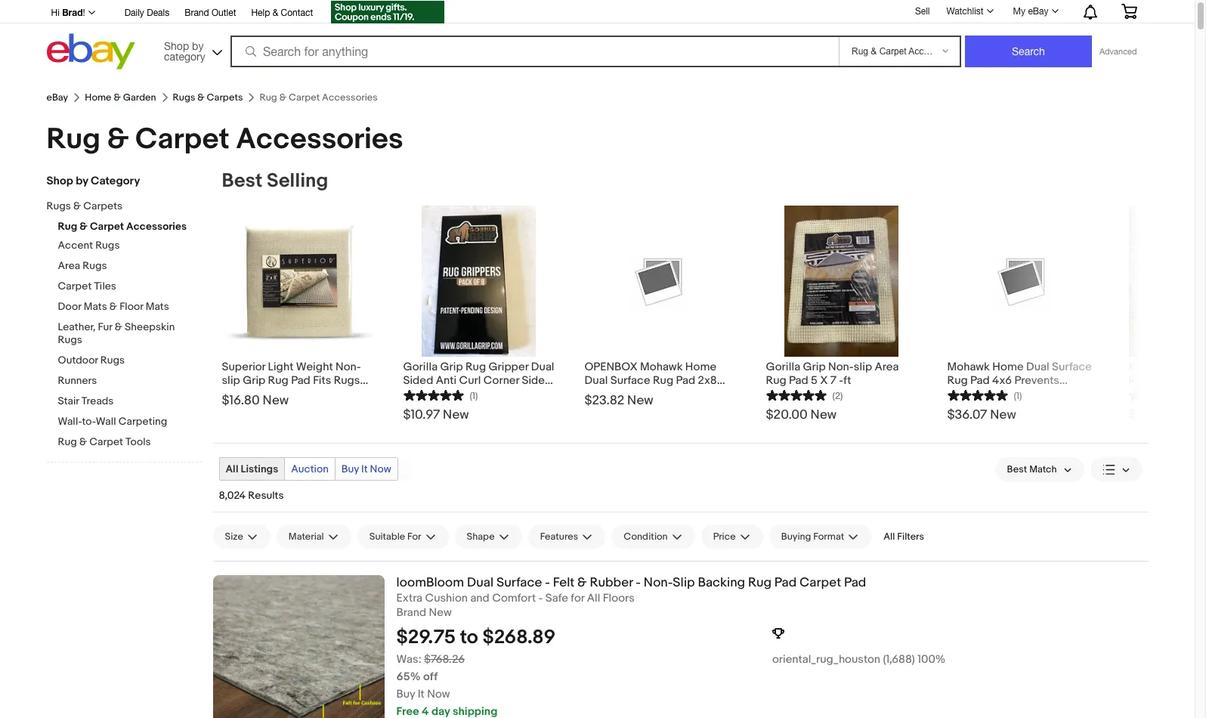 Task type: locate. For each thing, give the bounding box(es) containing it.
accent
[[58, 239, 93, 252]]

(1) link for $36.07
[[948, 388, 1023, 402]]

slip inside "superior light weight non- slip grip rug pad fits rugs 6x9"
[[222, 374, 240, 388]]

stair
[[58, 395, 79, 408]]

my ebay link
[[1005, 2, 1066, 20]]

0 horizontal spatial shop
[[47, 174, 73, 188]]

mohawk
[[640, 360, 683, 374], [1129, 360, 1172, 374]]

advanced link
[[1093, 36, 1145, 67]]

category
[[164, 50, 205, 62]]

1 mohawk from the left
[[640, 360, 683, 374]]

it right auction link
[[361, 463, 368, 476]]

rug inside gorilla grip rug gripper dual sided anti curl corner side grippers 8 piece reu
[[466, 360, 486, 374]]

(1) link
[[403, 388, 478, 402], [948, 388, 1023, 402]]

rugs right fits
[[334, 374, 360, 388]]

5 out of 5 stars image up $20.00 new
[[766, 388, 827, 402]]

home
[[85, 91, 112, 104], [686, 360, 717, 374]]

accessories
[[236, 122, 403, 157], [126, 220, 187, 233]]

new right the $23.82 on the bottom of the page
[[628, 393, 654, 408]]

new for $10.97 new
[[443, 408, 469, 423]]

1 horizontal spatial it
[[418, 687, 425, 702]]

grip inside 'gorilla grip non-slip area rug pad 5 x 7 -ft'
[[803, 360, 826, 374]]

rug inside loombloom dual surface - felt & rubber - non-slip backing rug pad carpet pad extra cushion and comfort - safe for all floors brand new
[[749, 575, 772, 591]]

new right $36.07
[[991, 408, 1017, 423]]

0 horizontal spatial by
[[76, 174, 88, 188]]

0 vertical spatial by
[[192, 40, 204, 52]]

1 horizontal spatial shop
[[164, 40, 189, 52]]

$16.80
[[222, 393, 260, 408]]

it down off
[[418, 687, 425, 702]]

slip
[[673, 575, 695, 591]]

best
[[222, 169, 263, 193], [1008, 464, 1028, 476]]

5 out of 5 stars image up $76.91 new
[[1129, 388, 1190, 402]]

2 horizontal spatial grip
[[803, 360, 826, 374]]

oriental_rug_houston (1,688) 100%
[[773, 652, 946, 667]]

1 vertical spatial carpets
[[83, 200, 123, 212]]

mohawk inside openbox mohawk home dual surface rug pad 2x8 multi
[[640, 360, 683, 374]]

& up for
[[578, 575, 587, 591]]

1 horizontal spatial carpets
[[207, 91, 243, 104]]

multi
[[585, 387, 610, 402]]

1 horizontal spatial mats
[[146, 300, 169, 313]]

mohawk left 2x8
[[640, 360, 683, 374]]

pad left fits
[[291, 374, 311, 388]]

new for $16.80 new
[[263, 393, 289, 408]]

2 5 out of 5 stars image from the left
[[766, 388, 827, 402]]

(1) link up "$36.07 new"
[[948, 388, 1023, 402]]

superior light weight non-slip grip rug pad fits rugs 6x9 image
[[222, 206, 373, 357]]

0 horizontal spatial gorilla
[[403, 360, 438, 374]]

- right rubber
[[636, 575, 641, 591]]

(1) for $36.07 new
[[1014, 390, 1023, 402]]

piece
[[461, 387, 491, 402]]

1 horizontal spatial grip
[[440, 360, 463, 374]]

(1) link for $10.97
[[403, 388, 478, 402]]

pad left 5
[[789, 374, 809, 388]]

all up 8,024
[[226, 463, 239, 476]]

area
[[58, 259, 80, 272], [875, 360, 899, 374]]

1 vertical spatial it
[[418, 687, 425, 702]]

gorilla inside gorilla grip rug gripper dual sided anti curl corner side grippers 8 piece reu
[[403, 360, 438, 374]]

carpets up the rug & carpet accessories
[[207, 91, 243, 104]]

rug up piece at the left of page
[[466, 360, 486, 374]]

felt
[[553, 575, 575, 591]]

1 vertical spatial now
[[427, 687, 450, 702]]

surface up '$23.82 new'
[[611, 374, 651, 388]]

1 vertical spatial surface
[[497, 575, 542, 591]]

1 horizontal spatial buy
[[397, 687, 415, 702]]

help
[[251, 8, 270, 18]]

new down light
[[263, 393, 289, 408]]

0 horizontal spatial (1) link
[[403, 388, 478, 402]]

carpet down buying format dropdown button
[[800, 575, 842, 591]]

2 horizontal spatial all
[[884, 531, 896, 543]]

4 5 out of 5 stars image from the left
[[1129, 388, 1190, 402]]

buy down 65%
[[397, 687, 415, 702]]

surface
[[611, 374, 651, 388], [497, 575, 542, 591]]

all inside button
[[884, 531, 896, 543]]

1 vertical spatial all
[[884, 531, 896, 543]]

rug right backing
[[749, 575, 772, 591]]

wall
[[96, 415, 116, 428]]

0 horizontal spatial grip
[[243, 374, 266, 388]]

0 vertical spatial buy
[[342, 463, 359, 476]]

mohawk ultra p
[[1129, 360, 1207, 402]]

for
[[571, 591, 585, 606]]

1 vertical spatial by
[[76, 174, 88, 188]]

6x9
[[222, 387, 241, 402]]

slip
[[854, 360, 873, 374], [222, 374, 240, 388]]

contact
[[281, 8, 313, 18]]

gorilla inside 'gorilla grip non-slip area rug pad 5 x 7 -ft'
[[766, 360, 801, 374]]

dual
[[531, 360, 555, 374], [585, 374, 608, 388], [467, 575, 494, 591]]

1 gorilla from the left
[[403, 360, 438, 374]]

dual up the $23.82 on the bottom of the page
[[585, 374, 608, 388]]

condition button
[[612, 525, 695, 549]]

shop left "category"
[[47, 174, 73, 188]]

0 vertical spatial rugs & carpets link
[[173, 91, 243, 104]]

rug up $20.00 at the bottom right of the page
[[766, 374, 787, 388]]

1 horizontal spatial ebay
[[1029, 6, 1049, 17]]

(1) up "$36.07 new"
[[1014, 390, 1023, 402]]

5 out of 5 stars image up $10.97 new on the bottom left of the page
[[403, 388, 464, 402]]

2 horizontal spatial non-
[[829, 360, 854, 374]]

my ebay
[[1014, 6, 1049, 17]]

rugs up outdoor
[[58, 333, 82, 346]]

rugs & carpets link up the rug & carpet accessories
[[173, 91, 243, 104]]

best left "match"
[[1008, 464, 1028, 476]]

all right for
[[587, 591, 601, 606]]

2 (1) from the left
[[1014, 390, 1023, 402]]

brand outlet
[[185, 8, 236, 18]]

new up $29.75
[[429, 606, 452, 620]]

area right ft
[[875, 360, 899, 374]]

shop
[[164, 40, 189, 52], [47, 174, 73, 188]]

1 horizontal spatial slip
[[854, 360, 873, 374]]

0 vertical spatial surface
[[611, 374, 651, 388]]

1 mats from the left
[[84, 300, 107, 313]]

5 out of 5 stars image for $36.07
[[948, 388, 1008, 402]]

(1) link up $10.97 new on the bottom left of the page
[[403, 388, 478, 402]]

off
[[423, 670, 438, 684]]

1 horizontal spatial (1)
[[1014, 390, 1023, 402]]

openbox mohawk home dual surface rug pad 2x8 multi image
[[630, 251, 691, 312]]

by for category
[[76, 174, 88, 188]]

area inside 'rugs & carpets rug & carpet accessories accent rugs area rugs carpet tiles door mats & floor mats leather, fur & sheepskin rugs outdoor rugs runners stair treads wall-to-wall carpeting rug & carpet tools'
[[58, 259, 80, 272]]

all for all filters
[[884, 531, 896, 543]]

2 mohawk from the left
[[1129, 360, 1172, 374]]

buy right auction link
[[342, 463, 359, 476]]

mats up sheepskin
[[146, 300, 169, 313]]

new down 8
[[443, 408, 469, 423]]

advanced
[[1100, 47, 1138, 56]]

carpets
[[207, 91, 243, 104], [83, 200, 123, 212]]

0 horizontal spatial ebay
[[47, 91, 68, 104]]

tools
[[126, 436, 151, 448]]

all listings
[[226, 463, 278, 476]]

1 vertical spatial buy
[[397, 687, 415, 702]]

slip up $16.80 at bottom
[[222, 374, 240, 388]]

auction
[[291, 463, 329, 476]]

superior light weight non- slip grip rug pad fits rugs 6x9 link
[[222, 357, 373, 402]]

mohawk left the ultra
[[1129, 360, 1172, 374]]

$36.07 new
[[948, 408, 1017, 423]]

main content
[[213, 169, 1207, 718]]

0 horizontal spatial slip
[[222, 374, 240, 388]]

dual up and
[[467, 575, 494, 591]]

1 horizontal spatial mohawk
[[1129, 360, 1172, 374]]

it
[[361, 463, 368, 476], [418, 687, 425, 702]]

rug up $16.80 new
[[268, 374, 289, 388]]

daily
[[124, 8, 144, 18]]

area down accent
[[58, 259, 80, 272]]

by inside shop by category
[[192, 40, 204, 52]]

filters
[[898, 531, 925, 543]]

(1) down curl
[[470, 390, 478, 402]]

8,024 results
[[219, 489, 284, 502]]

by left "category"
[[76, 174, 88, 188]]

carpets down "shop by category"
[[83, 200, 123, 212]]

non- inside loombloom dual surface - felt & rubber - non-slip backing rug pad carpet pad extra cushion and comfort - safe for all floors brand new
[[644, 575, 673, 591]]

buy inside $29.75 to $268.89 was: $768.26 65% off buy it now
[[397, 687, 415, 702]]

0 horizontal spatial now
[[370, 463, 392, 476]]

1 horizontal spatial area
[[875, 360, 899, 374]]

tiles
[[94, 280, 116, 293]]

sheepskin
[[125, 321, 175, 333]]

grip up $16.80 new
[[243, 374, 266, 388]]

- right 7 at the bottom right of the page
[[840, 374, 844, 388]]

loombloom
[[397, 575, 464, 591]]

1 horizontal spatial gorilla
[[766, 360, 801, 374]]

grip
[[440, 360, 463, 374], [803, 360, 826, 374], [243, 374, 266, 388]]

top rated plus image
[[773, 628, 785, 640]]

leather,
[[58, 321, 96, 333]]

accessories up accent rugs "link"
[[126, 220, 187, 233]]

0 horizontal spatial all
[[226, 463, 239, 476]]

carpet down rugs & carpets
[[135, 122, 230, 157]]

openbox
[[585, 360, 638, 374]]

0 horizontal spatial best
[[222, 169, 263, 193]]

$29.75 to $268.89 was: $768.26 65% off buy it now
[[397, 626, 556, 702]]

rug down wall- at the left of the page
[[58, 436, 77, 448]]

side
[[522, 374, 545, 388]]

1 5 out of 5 stars image from the left
[[403, 388, 464, 402]]

home & garden link
[[85, 91, 156, 104]]

features
[[540, 531, 579, 543]]

dual right gripper
[[531, 360, 555, 374]]

now up suitable
[[370, 463, 392, 476]]

1 vertical spatial brand
[[397, 606, 427, 620]]

grip inside "superior light weight non- slip grip rug pad fits rugs 6x9"
[[243, 374, 266, 388]]

0 vertical spatial area
[[58, 259, 80, 272]]

shop by category
[[47, 174, 140, 188]]

0 horizontal spatial it
[[361, 463, 368, 476]]

$23.82
[[585, 393, 625, 408]]

0 horizontal spatial non-
[[336, 360, 361, 374]]

all left "filters"
[[884, 531, 896, 543]]

help & contact
[[251, 8, 313, 18]]

non- right x on the right bottom
[[829, 360, 854, 374]]

2 horizontal spatial dual
[[585, 374, 608, 388]]

0 horizontal spatial carpets
[[83, 200, 123, 212]]

ft
[[844, 374, 852, 388]]

carpets inside 'rugs & carpets rug & carpet accessories accent rugs area rugs carpet tiles door mats & floor mats leather, fur & sheepskin rugs outdoor rugs runners stair treads wall-to-wall carpeting rug & carpet tools'
[[83, 200, 123, 212]]

area inside 'gorilla grip non-slip area rug pad 5 x 7 -ft'
[[875, 360, 899, 374]]

all
[[226, 463, 239, 476], [884, 531, 896, 543], [587, 591, 601, 606]]

shop inside shop by category
[[164, 40, 189, 52]]

slip inside 'gorilla grip non-slip area rug pad 5 x 7 -ft'
[[854, 360, 873, 374]]

mohawk inside mohawk ultra p
[[1129, 360, 1172, 374]]

was:
[[397, 652, 422, 667]]

0 horizontal spatial brand
[[185, 8, 209, 18]]

anti
[[436, 374, 457, 388]]

grip up 8
[[440, 360, 463, 374]]

1 horizontal spatial (1) link
[[948, 388, 1023, 402]]

for
[[408, 531, 422, 543]]

- left felt
[[545, 575, 550, 591]]

3 5 out of 5 stars image from the left
[[948, 388, 1008, 402]]

pad down buying
[[775, 575, 797, 591]]

0 vertical spatial all
[[226, 463, 239, 476]]

gorilla up the grippers
[[403, 360, 438, 374]]

carpet up accent rugs "link"
[[90, 220, 124, 233]]

1 horizontal spatial by
[[192, 40, 204, 52]]

rug up accent
[[58, 220, 77, 233]]

2 (1) link from the left
[[948, 388, 1023, 402]]

material
[[289, 531, 324, 543]]

brand up $29.75
[[397, 606, 427, 620]]

new right the $76.91
[[1168, 408, 1194, 423]]

1 horizontal spatial accessories
[[236, 122, 403, 157]]

rug left 2x8
[[653, 374, 674, 388]]

0 horizontal spatial (1)
[[470, 390, 478, 402]]

rugs & carpets
[[173, 91, 243, 104]]

rugs & carpets rug & carpet accessories accent rugs area rugs carpet tiles door mats & floor mats leather, fur & sheepskin rugs outdoor rugs runners stair treads wall-to-wall carpeting rug & carpet tools
[[47, 200, 187, 448]]

best down the rug & carpet accessories
[[222, 169, 263, 193]]

sided
[[403, 374, 434, 388]]

& right help
[[273, 8, 278, 18]]

0 horizontal spatial surface
[[497, 575, 542, 591]]

5 out of 5 stars image for $10.97
[[403, 388, 464, 402]]

pad inside 'gorilla grip non-slip area rug pad 5 x 7 -ft'
[[789, 374, 809, 388]]

now down off
[[427, 687, 450, 702]]

rug inside "superior light weight non- slip grip rug pad fits rugs 6x9"
[[268, 374, 289, 388]]

brand outlet link
[[185, 5, 236, 22]]

0 horizontal spatial buy
[[342, 463, 359, 476]]

$10.97 new
[[403, 408, 469, 423]]

$36.07
[[948, 408, 988, 423]]

0 horizontal spatial area
[[58, 259, 80, 272]]

by down brand outlet link
[[192, 40, 204, 52]]

gorilla grip rug gripper dual sided anti curl corner side grippers 8 piece reu
[[403, 360, 555, 402]]

None submit
[[966, 36, 1093, 67]]

& left garden
[[114, 91, 121, 104]]

grip left 7 at the bottom right of the page
[[803, 360, 826, 374]]

all inside 'link'
[[226, 463, 239, 476]]

new down (2)
[[811, 408, 837, 423]]

price button
[[701, 525, 763, 549]]

1 (1) from the left
[[470, 390, 478, 402]]

1 vertical spatial best
[[1008, 464, 1028, 476]]

0 vertical spatial shop
[[164, 40, 189, 52]]

rugs
[[173, 91, 195, 104], [47, 200, 71, 212], [95, 239, 120, 252], [83, 259, 107, 272], [58, 333, 82, 346], [100, 354, 125, 367], [334, 374, 360, 388]]

2 gorilla from the left
[[766, 360, 801, 374]]

shop down deals
[[164, 40, 189, 52]]

5 out of 5 stars image up "$36.07 new"
[[948, 388, 1008, 402]]

surface inside openbox mohawk home dual surface rug pad 2x8 multi
[[611, 374, 651, 388]]

0 horizontal spatial dual
[[467, 575, 494, 591]]

rubber
[[590, 575, 633, 591]]

0 vertical spatial best
[[222, 169, 263, 193]]

1 horizontal spatial all
[[587, 591, 601, 606]]

1 horizontal spatial non-
[[644, 575, 673, 591]]

it inside $29.75 to $268.89 was: $768.26 65% off buy it now
[[418, 687, 425, 702]]

brand left outlet at the left top of the page
[[185, 8, 209, 18]]

0 vertical spatial ebay
[[1029, 6, 1049, 17]]

best for best selling
[[222, 169, 263, 193]]

hi brad !
[[51, 7, 85, 18]]

accessories up selling
[[236, 122, 403, 157]]

0 horizontal spatial accessories
[[126, 220, 187, 233]]

& inside loombloom dual surface - felt & rubber - non-slip backing rug pad carpet pad extra cushion and comfort - safe for all floors brand new
[[578, 575, 587, 591]]

ebay right my
[[1029, 6, 1049, 17]]

0 vertical spatial brand
[[185, 8, 209, 18]]

1 (1) link from the left
[[403, 388, 478, 402]]

garden
[[123, 91, 156, 104]]

0 horizontal spatial home
[[85, 91, 112, 104]]

1 vertical spatial shop
[[47, 174, 73, 188]]

non- right fits
[[336, 360, 361, 374]]

new inside loombloom dual surface - felt & rubber - non-slip backing rug pad carpet pad extra cushion and comfort - safe for all floors brand new
[[429, 606, 452, 620]]

non- down condition dropdown button
[[644, 575, 673, 591]]

home inside openbox mohawk home dual surface rug pad 2x8 multi
[[686, 360, 717, 374]]

$768.26
[[424, 652, 465, 667]]

& up "category"
[[107, 122, 129, 157]]

mats up fur
[[84, 300, 107, 313]]

1 horizontal spatial now
[[427, 687, 450, 702]]

5 out of 5 stars image
[[403, 388, 464, 402], [766, 388, 827, 402], [948, 388, 1008, 402], [1129, 388, 1190, 402]]

1 horizontal spatial brand
[[397, 606, 427, 620]]

1 horizontal spatial home
[[686, 360, 717, 374]]

by for category
[[192, 40, 204, 52]]

gorilla grip rug gripper dual sided anti curl corner side grippers 8 piece reu image
[[422, 206, 536, 357]]

best inside dropdown button
[[1008, 464, 1028, 476]]

rugs & carpets link down "category"
[[47, 200, 190, 214]]

1 vertical spatial home
[[686, 360, 717, 374]]

carpet tiles link
[[58, 280, 202, 294]]

main content containing best selling
[[213, 169, 1207, 718]]

grip inside gorilla grip rug gripper dual sided anti curl corner side grippers 8 piece reu
[[440, 360, 463, 374]]

gorilla left 5
[[766, 360, 801, 374]]

deals
[[147, 8, 170, 18]]

none submit inside shop by category banner
[[966, 36, 1093, 67]]

by
[[192, 40, 204, 52], [76, 174, 88, 188]]

hi
[[51, 8, 60, 18]]

new for $76.91 new
[[1168, 408, 1194, 423]]

0 horizontal spatial mats
[[84, 300, 107, 313]]

size button
[[213, 525, 271, 549]]

0 vertical spatial now
[[370, 463, 392, 476]]

0 horizontal spatial mohawk
[[640, 360, 683, 374]]

surface up comfort
[[497, 575, 542, 591]]

2 vertical spatial all
[[587, 591, 601, 606]]

$10.97
[[403, 408, 440, 423]]

5 out of 5 stars image for $20.00
[[766, 388, 827, 402]]

slip right ft
[[854, 360, 873, 374]]

treads
[[81, 395, 114, 408]]

0 vertical spatial carpets
[[207, 91, 243, 104]]

brand inside brand outlet link
[[185, 8, 209, 18]]

1 vertical spatial area
[[875, 360, 899, 374]]

1 horizontal spatial best
[[1008, 464, 1028, 476]]

1 horizontal spatial surface
[[611, 374, 651, 388]]

& up accent
[[80, 220, 88, 233]]

-
[[840, 374, 844, 388], [545, 575, 550, 591], [636, 575, 641, 591], [539, 591, 543, 606]]

ebay left home & garden link
[[47, 91, 68, 104]]

1 horizontal spatial dual
[[531, 360, 555, 374]]

- inside 'gorilla grip non-slip area rug pad 5 x 7 -ft'
[[840, 374, 844, 388]]

pad left 2x8
[[676, 374, 696, 388]]

1 vertical spatial accessories
[[126, 220, 187, 233]]



Task type: vqa. For each thing, say whether or not it's contained in the screenshot.
the Stair Treads link
yes



Task type: describe. For each thing, give the bounding box(es) containing it.
reu
[[493, 387, 513, 402]]

grippers
[[403, 387, 449, 402]]

best match button
[[996, 457, 1085, 482]]

to-
[[82, 415, 96, 428]]

0 vertical spatial home
[[85, 91, 112, 104]]

buy it now
[[342, 463, 392, 476]]

gorilla grip non-slip area rug pad 5 x 7 -ft link
[[766, 357, 918, 388]]

8
[[452, 387, 459, 402]]

gripper
[[489, 360, 529, 374]]

home & garden
[[85, 91, 156, 104]]

100%
[[918, 652, 946, 667]]

size
[[225, 531, 243, 543]]

gorilla grip non-slip area rug pad 5 x 7 -ft image
[[785, 206, 899, 357]]

grip for $20.00
[[803, 360, 826, 374]]

carpets for rugs & carpets rug & carpet accessories accent rugs area rugs carpet tiles door mats & floor mats leather, fur & sheepskin rugs outdoor rugs runners stair treads wall-to-wall carpeting rug & carpet tools
[[83, 200, 123, 212]]

buying
[[782, 531, 812, 543]]

runners link
[[58, 374, 202, 389]]

leather, fur & sheepskin rugs link
[[58, 321, 202, 348]]

openbox mohawk home dual surface rug pad 2x8 multi link
[[585, 357, 736, 402]]

get the coupon image
[[331, 1, 445, 23]]

carpet inside loombloom dual surface - felt & rubber - non-slip backing rug pad carpet pad extra cushion and comfort - safe for all floors brand new
[[800, 575, 842, 591]]

& down "shop by category"
[[73, 200, 81, 212]]

wall-
[[58, 415, 82, 428]]

accent rugs link
[[58, 239, 202, 253]]

door
[[58, 300, 81, 313]]

$76.91 new
[[1129, 408, 1194, 423]]

shop for shop by category
[[164, 40, 189, 52]]

your shopping cart image
[[1121, 4, 1138, 19]]

mohawk home dual surface rug pad 4x6 prevents bunching slipping while vacuuming image
[[993, 251, 1054, 312]]

pad down format on the bottom right
[[845, 575, 867, 591]]

surface inside loombloom dual surface - felt & rubber - non-slip backing rug pad carpet pad extra cushion and comfort - safe for all floors brand new
[[497, 575, 542, 591]]

all inside loombloom dual surface - felt & rubber - non-slip backing rug pad carpet pad extra cushion and comfort - safe for all floors brand new
[[587, 591, 601, 606]]

cushion
[[425, 591, 468, 606]]

0 vertical spatial accessories
[[236, 122, 403, 157]]

0 vertical spatial it
[[361, 463, 368, 476]]

(2)
[[833, 390, 843, 402]]

brand inside loombloom dual surface - felt & rubber - non-slip backing rug pad carpet pad extra cushion and comfort - safe for all floors brand new
[[397, 606, 427, 620]]

brad
[[62, 7, 83, 18]]

rugs up tiles
[[83, 259, 107, 272]]

new for $23.82 new
[[628, 393, 654, 408]]

buy it now link
[[336, 458, 398, 480]]

pad inside "superior light weight non- slip grip rug pad fits rugs 6x9"
[[291, 374, 311, 388]]

& right fur
[[115, 321, 122, 333]]

x
[[821, 374, 828, 388]]

suitable
[[369, 531, 405, 543]]

safe
[[546, 591, 569, 606]]

rug inside 'gorilla grip non-slip area rug pad 5 x 7 -ft'
[[766, 374, 787, 388]]

loombloom dual surface - felt & rubber - non-slip backing rug pad carpet pad extra cushion and comfort - safe for all floors brand new
[[397, 575, 867, 620]]

openbox mohawk home dual surface rug pad 2x8 multi
[[585, 360, 717, 402]]

dual inside loombloom dual surface - felt & rubber - non-slip backing rug pad carpet pad extra cushion and comfort - safe for all floors brand new
[[467, 575, 494, 591]]

listings
[[241, 463, 278, 476]]

buying format button
[[770, 525, 872, 549]]

Search for anything text field
[[233, 37, 836, 66]]

rugs down category
[[173, 91, 195, 104]]

weight
[[296, 360, 333, 374]]

best for best match
[[1008, 464, 1028, 476]]

new for $36.07 new
[[991, 408, 1017, 423]]

dual inside openbox mohawk home dual surface rug pad 2x8 multi
[[585, 374, 608, 388]]

superior light weight non- slip grip rug pad fits rugs 6x9
[[222, 360, 361, 402]]

rugs down "shop by category"
[[47, 200, 71, 212]]

rugs up runners link on the bottom
[[100, 354, 125, 367]]

and
[[471, 591, 490, 606]]

best selling
[[222, 169, 328, 193]]

dual inside gorilla grip rug gripper dual sided anti curl corner side grippers 8 piece reu
[[531, 360, 555, 374]]

shop for shop by category
[[47, 174, 73, 188]]

new for $20.00 new
[[811, 408, 837, 423]]

grip for $10.97
[[440, 360, 463, 374]]

all filters button
[[878, 525, 931, 549]]

account navigation
[[43, 0, 1149, 26]]

carpets for rugs & carpets
[[207, 91, 243, 104]]

non- inside 'gorilla grip non-slip area rug pad 5 x 7 -ft'
[[829, 360, 854, 374]]

suitable for button
[[357, 525, 449, 549]]

superior
[[222, 360, 266, 374]]

& down category
[[198, 91, 205, 104]]

$20.00 new
[[766, 408, 837, 423]]

area rugs link
[[58, 259, 202, 274]]

view: list view image
[[1103, 462, 1131, 477]]

5 out of 5 stars image for $76.91
[[1129, 388, 1190, 402]]

daily deals
[[124, 8, 170, 18]]

comfort
[[492, 591, 536, 606]]

rug & carpet accessories
[[47, 122, 403, 157]]

accessories inside 'rugs & carpets rug & carpet accessories accent rugs area rugs carpet tiles door mats & floor mats leather, fur & sheepskin rugs outdoor rugs runners stair treads wall-to-wall carpeting rug & carpet tools'
[[126, 220, 187, 233]]

all for all listings
[[226, 463, 239, 476]]

& left floor
[[110, 300, 117, 313]]

my
[[1014, 6, 1026, 17]]

ultra
[[1174, 360, 1199, 374]]

rugs inside "superior light weight non- slip grip rug pad fits rugs 6x9"
[[334, 374, 360, 388]]

ebay inside my ebay "link"
[[1029, 6, 1049, 17]]

2 mats from the left
[[146, 300, 169, 313]]

now inside $29.75 to $268.89 was: $768.26 65% off buy it now
[[427, 687, 450, 702]]

pad inside openbox mohawk home dual surface rug pad 2x8 multi
[[676, 374, 696, 388]]

watchlist link
[[939, 2, 1001, 20]]

format
[[814, 531, 845, 543]]

rug down ebay link
[[47, 122, 100, 157]]

door mats & floor mats link
[[58, 300, 202, 315]]

daily deals link
[[124, 5, 170, 22]]

curl
[[459, 374, 481, 388]]

outdoor rugs link
[[58, 354, 202, 368]]

gorilla for $10.97 new
[[403, 360, 438, 374]]

- left safe
[[539, 591, 543, 606]]

& inside account navigation
[[273, 8, 278, 18]]

1 vertical spatial rugs & carpets link
[[47, 200, 190, 214]]

backing
[[698, 575, 746, 591]]

1 vertical spatial ebay
[[47, 91, 68, 104]]

selling
[[267, 169, 328, 193]]

suitable for
[[369, 531, 422, 543]]

mohawk ultra premium 100 recycled felt rug pad 8'x10' 1/4 inch thick safe image
[[1129, 206, 1207, 357]]

!
[[83, 8, 85, 18]]

8,024
[[219, 489, 246, 502]]

material button
[[277, 525, 351, 549]]

all listings link
[[220, 458, 285, 480]]

rug inside openbox mohawk home dual surface rug pad 2x8 multi
[[653, 374, 674, 388]]

$16.80 new
[[222, 393, 289, 408]]

oriental_rug_houston
[[773, 652, 881, 667]]

gorilla grip non-slip area rug pad 5 x 7 -ft
[[766, 360, 899, 388]]

to
[[460, 626, 478, 649]]

extra
[[397, 591, 423, 606]]

carpet down wall at the bottom of page
[[89, 436, 123, 448]]

price
[[714, 531, 736, 543]]

shop by category banner
[[43, 0, 1149, 73]]

loombloom dual surface - felt & rubber - non-slip backing rug pad carpet pad image
[[213, 575, 384, 718]]

shape
[[467, 531, 495, 543]]

carpet up the door
[[58, 280, 92, 293]]

all filters
[[884, 531, 925, 543]]

(1,688)
[[883, 652, 916, 667]]

features button
[[528, 525, 606, 549]]

carpeting
[[119, 415, 167, 428]]

non- inside "superior light weight non- slip grip rug pad fits rugs 6x9"
[[336, 360, 361, 374]]

5
[[811, 374, 818, 388]]

mohawk ultra p link
[[1129, 357, 1207, 402]]

& down the to-
[[79, 436, 87, 448]]

gorilla for $20.00 new
[[766, 360, 801, 374]]

gorilla grip rug gripper dual sided anti curl corner side grippers 8 piece reu link
[[403, 357, 555, 402]]

rugs up area rugs link
[[95, 239, 120, 252]]

$29.75
[[397, 626, 456, 649]]

(1) for $10.97 new
[[470, 390, 478, 402]]

outlet
[[212, 8, 236, 18]]

$20.00
[[766, 408, 808, 423]]

shop by category
[[164, 40, 205, 62]]



